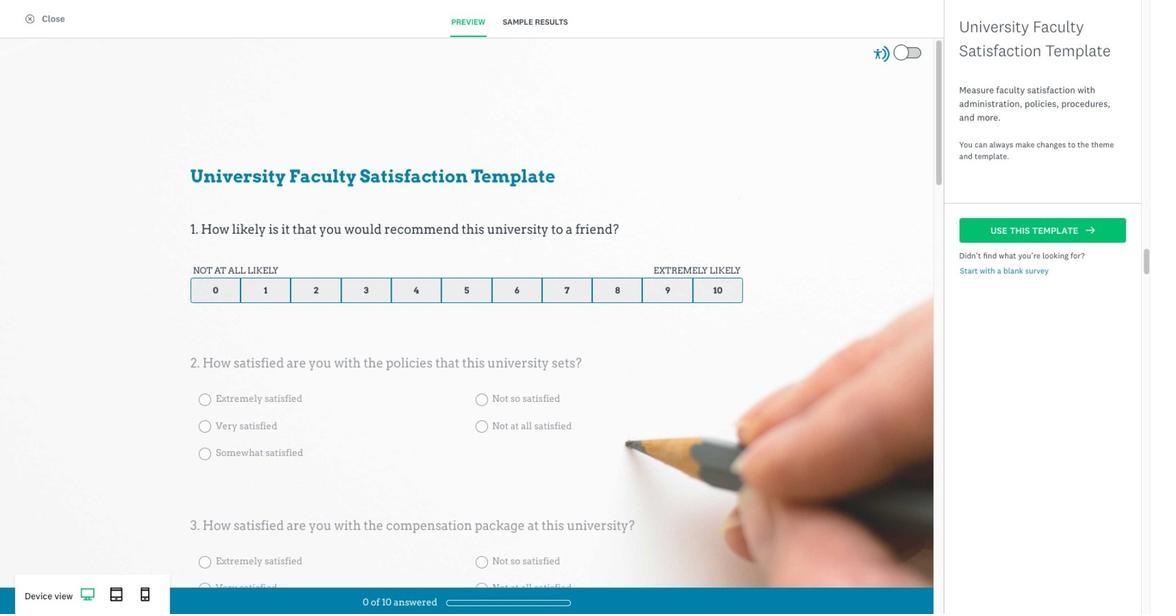 Task type: describe. For each thing, give the bounding box(es) containing it.
general high school satisfaction template image
[[425, 82, 572, 178]]

lock image for quiz - periodic table of elements 'image'
[[725, 277, 734, 286]]

university instructor evaluation template image
[[425, 462, 572, 559]]

k12 distance learning template image
[[760, 82, 908, 178]]

2 svg image from the left
[[139, 588, 152, 602]]

quiz - capitals of the world image
[[425, 272, 572, 369]]

lock image
[[557, 277, 566, 286]]

lock image for general high school satisfaction template image
[[557, 87, 566, 96]]

university faculty satisfaction template image
[[761, 272, 907, 369]]



Task type: vqa. For each thing, say whether or not it's contained in the screenshot.
first Open menu image from the top of the page
no



Task type: locate. For each thing, give the bounding box(es) containing it.
lock image
[[557, 87, 566, 96], [725, 277, 734, 286]]

documentclone image
[[38, 37, 48, 47]]

quiz - periodic table of elements image
[[593, 272, 739, 369]]

tab list
[[436, 9, 585, 37]]

svg image right svg image
[[139, 588, 152, 602]]

svg image left svg image
[[81, 588, 94, 602]]

arrowright image
[[1087, 226, 1096, 235]]

1 horizontal spatial svg image
[[139, 588, 152, 602]]

xcircle image
[[25, 14, 35, 23]]

alumni registration form image
[[593, 462, 739, 559]]

svg image
[[110, 588, 123, 602]]

1 horizontal spatial lock image
[[725, 277, 734, 286]]

0 horizontal spatial lock image
[[557, 87, 566, 96]]

1 svg image from the left
[[81, 588, 94, 602]]

1 vertical spatial lock image
[[725, 277, 734, 286]]

svg image
[[81, 588, 94, 602], [139, 588, 152, 602]]

0 horizontal spatial svg image
[[81, 588, 94, 602]]

k-12 parent survey image
[[593, 82, 739, 178]]

0 vertical spatial lock image
[[557, 87, 566, 96]]



